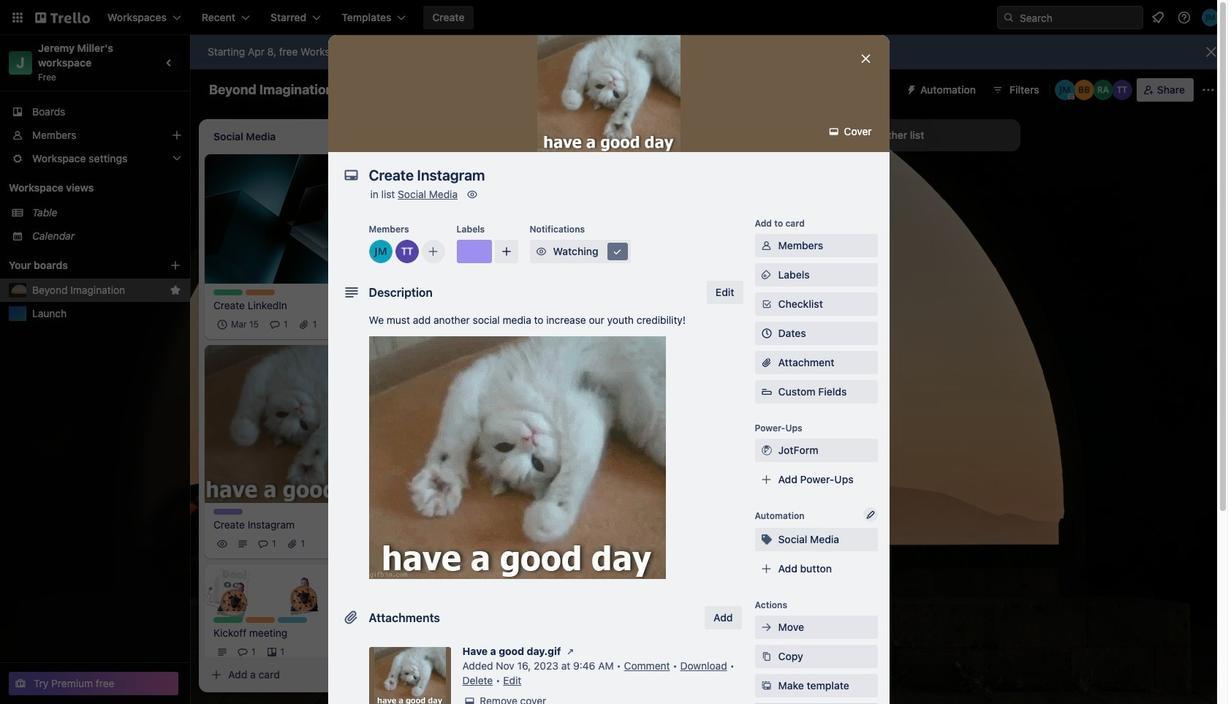 Task type: describe. For each thing, give the bounding box(es) containing it.
starred icon image
[[170, 284, 181, 296]]

1 horizontal spatial create from template… image
[[790, 396, 801, 407]]

add board image
[[170, 260, 181, 271]]

bob builder (bobbuilder40) image
[[1074, 80, 1094, 100]]

ruby anderson (rubyanderson7) image for the bob builder (bobbuilder40) image on the right of the page
[[1093, 80, 1113, 100]]

1 horizontal spatial color: purple, title: none image
[[457, 240, 492, 263]]

add members to card image
[[427, 244, 439, 259]]

your boards with 2 items element
[[9, 257, 148, 274]]

have\_a\_good\_day.gif image
[[369, 336, 666, 579]]

show menu image
[[1201, 83, 1216, 97]]

search image
[[1003, 12, 1015, 23]]

color: green, title: none image for color: orange, title: none image
[[213, 289, 243, 295]]

edit card image
[[365, 351, 376, 363]]

primary element
[[0, 0, 1228, 35]]

1 vertical spatial terry turtle (terryturtle) image
[[360, 316, 378, 333]]

2 vertical spatial terry turtle (terryturtle) image
[[360, 643, 378, 661]]

1 vertical spatial jeremy miller (jeremymiller198) image
[[1055, 80, 1075, 100]]

ruby anderson (rubyanderson7) image for the right jeremy miller (jeremymiller198) image
[[576, 342, 594, 359]]

Search field
[[1015, 7, 1143, 29]]

Board name text field
[[202, 78, 341, 102]]

1 vertical spatial color: purple, title: none image
[[213, 509, 243, 515]]



Task type: vqa. For each thing, say whether or not it's contained in the screenshot.
THE SWITCH TO… IMAGE
no



Task type: locate. For each thing, give the bounding box(es) containing it.
None text field
[[362, 162, 844, 189]]

2 horizontal spatial terry turtle (terryturtle) image
[[1112, 80, 1132, 100]]

color: green, title: none image
[[213, 289, 243, 295], [213, 617, 243, 623]]

0 vertical spatial terry turtle (terryturtle) image
[[395, 240, 419, 263]]

terry turtle (terryturtle) image
[[1112, 80, 1132, 100], [535, 342, 553, 359], [360, 643, 378, 661]]

color: green, title: none image for color: orange, title: none icon on the left
[[213, 617, 243, 623]]

2 vertical spatial jeremy miller (jeremymiller198) image
[[369, 240, 392, 263]]

ruby anderson (rubyanderson7) image
[[1093, 80, 1113, 100], [576, 342, 594, 359]]

0 horizontal spatial jeremy miller (jeremymiller198) image
[[360, 535, 378, 553]]

open information menu image
[[1177, 10, 1192, 25]]

2 horizontal spatial terry turtle (terryturtle) image
[[395, 240, 419, 263]]

sm image
[[534, 244, 549, 259], [610, 244, 625, 259], [759, 268, 774, 282], [759, 532, 774, 547], [759, 678, 774, 693], [462, 694, 477, 704]]

1 horizontal spatial jeremy miller (jeremymiller198) image
[[1055, 80, 1075, 100]]

back to home image
[[35, 6, 90, 29]]

0 horizontal spatial terry turtle (terryturtle) image
[[340, 535, 357, 553]]

0 vertical spatial ruby anderson (rubyanderson7) image
[[1093, 80, 1113, 100]]

0 horizontal spatial terry turtle (terryturtle) image
[[360, 643, 378, 661]]

color: purple, title: none image
[[457, 240, 492, 263], [213, 509, 243, 515]]

0 horizontal spatial color: purple, title: none image
[[213, 509, 243, 515]]

1 vertical spatial ruby anderson (rubyanderson7) image
[[576, 342, 594, 359]]

0 vertical spatial terry turtle (terryturtle) image
[[1112, 80, 1132, 100]]

1 vertical spatial color: green, title: none image
[[213, 617, 243, 623]]

1 vertical spatial jeremy miller (jeremymiller198) image
[[360, 535, 378, 553]]

color: orange, title: none image
[[246, 289, 275, 295]]

0 vertical spatial jeremy miller (jeremymiller198) image
[[556, 342, 573, 359]]

color: orange, title: none image
[[246, 617, 275, 623]]

terry turtle (terryturtle) image
[[395, 240, 419, 263], [360, 316, 378, 333], [340, 535, 357, 553]]

jeremy miller (jeremymiller198) image
[[1202, 9, 1219, 26], [1055, 80, 1075, 100], [369, 240, 392, 263]]

1 horizontal spatial jeremy miller (jeremymiller198) image
[[556, 342, 573, 359]]

color: bold red, title: "thoughts" element
[[421, 377, 450, 383]]

None checkbox
[[442, 301, 518, 319]]

0 horizontal spatial ruby anderson (rubyanderson7) image
[[576, 342, 594, 359]]

jeremy miller (jeremymiller198) image
[[556, 342, 573, 359], [360, 535, 378, 553]]

2 vertical spatial terry turtle (terryturtle) image
[[340, 535, 357, 553]]

1 horizontal spatial terry turtle (terryturtle) image
[[360, 316, 378, 333]]

1 horizontal spatial terry turtle (terryturtle) image
[[535, 342, 553, 359]]

0 vertical spatial jeremy miller (jeremymiller198) image
[[1202, 9, 1219, 26]]

sm image
[[900, 78, 920, 99], [827, 124, 841, 139], [465, 187, 480, 202], [759, 238, 774, 253], [759, 443, 774, 458], [759, 620, 774, 635], [563, 644, 578, 659], [759, 649, 774, 664]]

customize views image
[[565, 83, 580, 97]]

color: green, title: none image left color: orange, title: none image
[[213, 289, 243, 295]]

1 vertical spatial terry turtle (terryturtle) image
[[535, 342, 553, 359]]

1 color: green, title: none image from the top
[[213, 289, 243, 295]]

0 vertical spatial color: green, title: none image
[[213, 289, 243, 295]]

create from template… image
[[790, 396, 801, 407], [374, 669, 386, 681]]

1 horizontal spatial ruby anderson (rubyanderson7) image
[[1093, 80, 1113, 100]]

color: green, title: none image left color: orange, title: none icon on the left
[[213, 617, 243, 623]]

None checkbox
[[213, 316, 263, 333]]

0 vertical spatial create from template… image
[[790, 396, 801, 407]]

2 color: green, title: none image from the top
[[213, 617, 243, 623]]

0 notifications image
[[1149, 9, 1167, 26]]

2 horizontal spatial jeremy miller (jeremymiller198) image
[[1202, 9, 1219, 26]]

color: sky, title: "sparkling" element
[[278, 617, 307, 623]]

1 vertical spatial create from template… image
[[374, 669, 386, 681]]

create from template… image
[[582, 440, 594, 452]]

0 vertical spatial color: purple, title: none image
[[457, 240, 492, 263]]

0 horizontal spatial jeremy miller (jeremymiller198) image
[[369, 240, 392, 263]]

0 horizontal spatial create from template… image
[[374, 669, 386, 681]]



